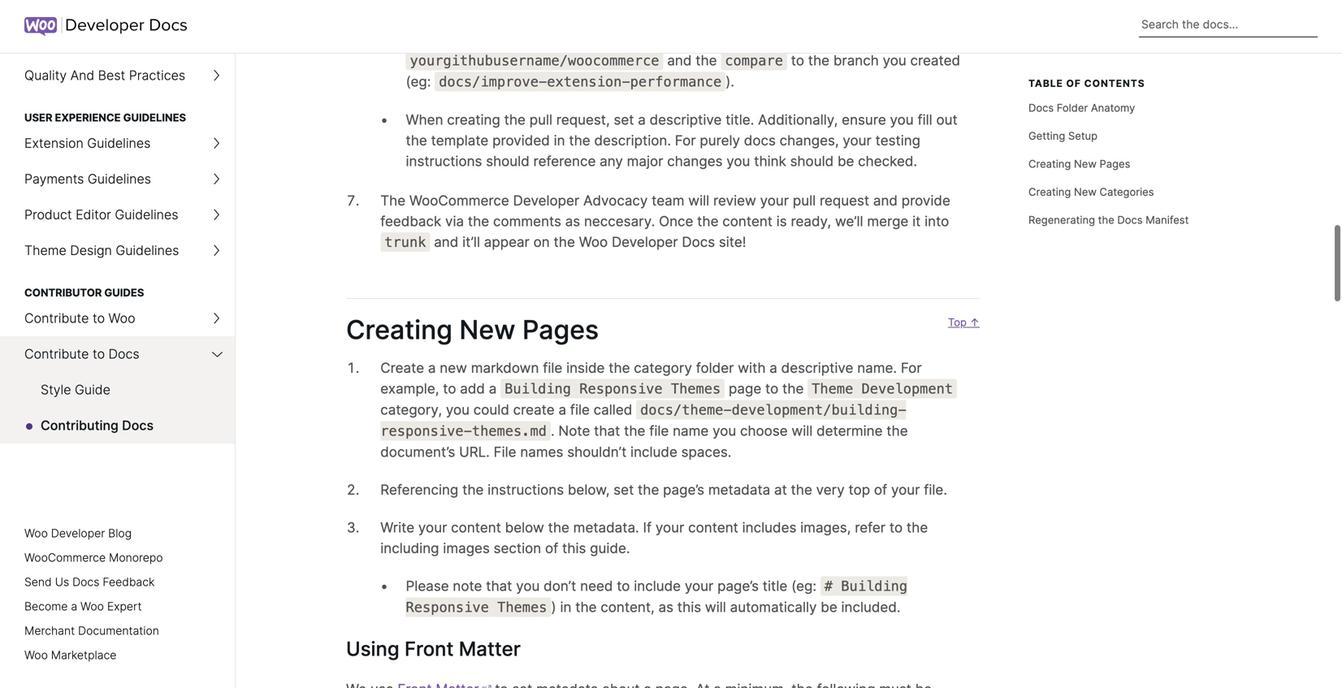 Task type: locate. For each thing, give the bounding box(es) containing it.
descriptive up development/building-
[[781, 359, 853, 376]]

0 horizontal spatial as
[[565, 213, 580, 229]]

page's up ) in the content, as this will automatically be included.
[[717, 578, 759, 594]]

theme design guidelines link
[[0, 233, 235, 268]]

will up "once"
[[688, 192, 709, 209]]

0 horizontal spatial that
[[486, 578, 512, 594]]

of
[[1066, 78, 1081, 89], [874, 481, 887, 498], [545, 540, 558, 556]]

0 vertical spatial set
[[614, 111, 634, 128]]

out
[[936, 111, 958, 128]]

↑
[[970, 316, 980, 329]]

your up ) in the content, as this will automatically be included.
[[685, 578, 714, 594]]

developer
[[513, 192, 579, 209], [612, 233, 678, 250], [51, 526, 105, 540]]

marketplace
[[51, 648, 117, 662]]

docs down contribute to woo link
[[108, 346, 139, 362]]

page's
[[663, 481, 704, 498], [717, 578, 759, 594]]

woo inside the woocommerce developer advocacy team will review your pull request and provide feedback via the comments as neccesary. once the content is ready, we'll merge it into trunk and it'll appear on the woo developer docs site!
[[579, 233, 608, 250]]

regenerating
[[1028, 213, 1095, 226]]

0 horizontal spatial of
[[545, 540, 558, 556]]

you inside . note that the file name you choose will determine the document's url. file names shouldn't include spaces.
[[713, 422, 736, 439]]

a left new
[[428, 359, 436, 376]]

pages up categories on the right top of the page
[[1100, 157, 1130, 170]]

0 horizontal spatial themes
[[497, 599, 547, 615]]

file for markdown
[[543, 359, 562, 376]]

you inside building responsive themes page to the theme development category, you could create a file called
[[446, 401, 470, 418]]

contribute to woo
[[24, 310, 135, 326]]

2 vertical spatial and
[[434, 233, 458, 250]]

1 vertical spatial creating
[[1028, 185, 1071, 198]]

your up including
[[418, 519, 447, 536]]

instructions
[[406, 153, 482, 169], [488, 481, 564, 498]]

1 horizontal spatial and
[[667, 52, 692, 69]]

of up folder
[[1066, 78, 1081, 89]]

and
[[667, 52, 692, 69], [873, 192, 898, 209], [434, 233, 458, 250]]

the right inside
[[609, 359, 630, 376]]

that right note
[[486, 578, 512, 594]]

the right "below"
[[548, 519, 569, 536]]

0 vertical spatial building
[[505, 381, 571, 397]]

woocommerce up via
[[409, 192, 509, 209]]

the down called
[[624, 422, 645, 439]]

content down review
[[722, 213, 773, 229]]

the inside create a new markdown file inside the category folder with a descriptive name. for example, to add a
[[609, 359, 630, 376]]

guidelines down 'practices'
[[123, 111, 186, 124]]

contributing docs link
[[0, 408, 235, 444]]

of right 'top'
[[874, 481, 887, 498]]

themes inside # building responsive themes
[[497, 599, 547, 615]]

1 vertical spatial developer
[[612, 233, 678, 250]]

that down called
[[594, 422, 620, 439]]

extension guidelines link
[[0, 126, 235, 161]]

0 vertical spatial page's
[[663, 481, 704, 498]]

pull inside when creating the pull request, set a descriptive title. additionally, ensure you fill out the template provided in the description. for purely docs changes, your testing instructions should reference any major changes you think should be checked.
[[529, 111, 552, 128]]

be down #
[[821, 599, 837, 615]]

feedback
[[380, 213, 441, 229]]

design
[[70, 242, 112, 258]]

include
[[630, 443, 677, 460], [634, 578, 681, 594]]

woo down merchant
[[24, 648, 48, 662]]

1 horizontal spatial that
[[594, 422, 620, 439]]

woocommerce monorepo link
[[24, 551, 163, 565]]

contributing docs
[[41, 418, 154, 433]]

creating new pages inside "table of contents" element
[[1028, 157, 1130, 170]]

2 horizontal spatial of
[[1066, 78, 1081, 89]]

if
[[643, 519, 652, 536]]

and up merge on the top right of page
[[873, 192, 898, 209]]

fill
[[918, 111, 932, 128]]

file left inside
[[543, 359, 562, 376]]

inside
[[566, 359, 605, 376]]

note
[[453, 578, 482, 594]]

developer down neccesary.
[[612, 233, 678, 250]]

this left guide.
[[562, 540, 586, 556]]

1 vertical spatial creating new pages
[[346, 314, 599, 345]]

yourgithubusername/woocommerce and the compare
[[410, 52, 783, 69]]

your inside the woocommerce developer advocacy team will review your pull request and provide feedback via the comments as neccesary. once the content is ready, we'll merge it into trunk and it'll appear on the woo developer docs site!
[[760, 192, 789, 209]]

1 vertical spatial instructions
[[488, 481, 564, 498]]

0 horizontal spatial should
[[486, 153, 529, 169]]

with
[[738, 359, 766, 376]]

1 vertical spatial woocommerce
[[24, 551, 106, 565]]

1 vertical spatial be
[[821, 599, 837, 615]]

images,
[[800, 519, 851, 536]]

1 horizontal spatial of
[[874, 481, 887, 498]]

0 vertical spatial this
[[562, 540, 586, 556]]

in right ) in the bottom of the page
[[560, 599, 571, 615]]

file left name
[[649, 422, 669, 439]]

2 vertical spatial of
[[545, 540, 558, 556]]

creating new pages link
[[1028, 150, 1264, 178], [318, 314, 599, 345]]

1 horizontal spatial building
[[841, 578, 908, 594]]

1 vertical spatial pull
[[793, 192, 816, 209]]

send us docs feedback link
[[24, 575, 155, 589]]

# building responsive themes
[[406, 578, 908, 615]]

0 vertical spatial of
[[1066, 78, 1081, 89]]

your inside when creating the pull request, set a descriptive title. additionally, ensure you fill out the template provided in the description. for purely docs changes, your testing instructions should reference any major changes you think should be checked.
[[843, 132, 872, 149]]

0 horizontal spatial creating new pages
[[346, 314, 599, 345]]

should down provided on the top of the page
[[486, 153, 529, 169]]

1 vertical spatial descriptive
[[781, 359, 853, 376]]

woocommerce inside the woocommerce developer advocacy team will review your pull request and provide feedback via the comments as neccesary. once the content is ready, we'll merge it into trunk and it'll appear on the woo developer docs site!
[[409, 192, 509, 209]]

1 vertical spatial that
[[486, 578, 512, 594]]

0 vertical spatial will
[[688, 192, 709, 209]]

0 vertical spatial be
[[838, 153, 854, 169]]

the up development/building-
[[782, 380, 804, 397]]

1 horizontal spatial pull
[[793, 192, 816, 209]]

1 vertical spatial set
[[614, 481, 634, 498]]

woo down guides at left
[[108, 310, 135, 326]]

0 vertical spatial instructions
[[406, 153, 482, 169]]

refer
[[855, 519, 886, 536]]

should down changes,
[[790, 153, 834, 169]]

content down metadata
[[688, 519, 738, 536]]

appear
[[484, 233, 530, 250]]

0 vertical spatial that
[[594, 422, 620, 439]]

you right branch
[[883, 52, 906, 69]]

matter
[[459, 637, 521, 661]]

guides
[[104, 286, 144, 299]]

1 vertical spatial themes
[[497, 599, 547, 615]]

descriptive
[[650, 111, 722, 128], [781, 359, 853, 376]]

1 vertical spatial will
[[792, 422, 813, 439]]

when creating the pull request, set a descriptive title. additionally, ensure you fill out the template provided in the description. for purely docs changes, your testing instructions should reference any major changes you think should be checked.
[[406, 111, 958, 169]]

0 vertical spatial creating new pages link
[[1028, 150, 1264, 178]]

contribute down contributor
[[24, 310, 89, 326]]

0 vertical spatial themes
[[671, 381, 721, 397]]

1 vertical spatial in
[[560, 599, 571, 615]]

2 should from the left
[[790, 153, 834, 169]]

to the branch you created (eg:
[[406, 52, 960, 90]]

of right section
[[545, 540, 558, 556]]

0 horizontal spatial pages
[[522, 314, 599, 345]]

at
[[774, 481, 787, 498]]

pages up inside
[[522, 314, 599, 345]]

1 vertical spatial file
[[570, 401, 590, 418]]

table
[[1028, 78, 1063, 89]]

include down docs/theme-development/building- responsive-themes.md
[[630, 443, 677, 460]]

0 vertical spatial developer
[[513, 192, 579, 209]]

file inside . note that the file name you choose will determine the document's url. file names shouldn't include spaces.
[[649, 422, 669, 439]]

for inside when creating the pull request, set a descriptive title. additionally, ensure you fill out the template provided in the description. for purely docs changes, your testing instructions should reference any major changes you think should be checked.
[[675, 132, 696, 149]]

descriptive inside create a new markdown file inside the category folder with a descriptive name. for example, to add a
[[781, 359, 853, 376]]

getting setup link
[[1028, 122, 1264, 150]]

the right at
[[791, 481, 812, 498]]

0 vertical spatial theme
[[24, 242, 66, 258]]

quality and best practices
[[24, 67, 185, 83]]

it
[[912, 213, 921, 229]]

2 horizontal spatial and
[[873, 192, 898, 209]]

a inside when creating the pull request, set a descriptive title. additionally, ensure you fill out the template provided in the description. for purely docs changes, your testing instructions should reference any major changes you think should be checked.
[[638, 111, 646, 128]]

instructions inside when creating the pull request, set a descriptive title. additionally, ensure you fill out the template provided in the description. for purely docs changes, your testing instructions should reference any major changes you think should be checked.
[[406, 153, 482, 169]]

building up create at the bottom of the page
[[505, 381, 571, 397]]

that inside . note that the file name you choose will determine the document's url. file names shouldn't include spaces.
[[594, 422, 620, 439]]

1 vertical spatial and
[[873, 192, 898, 209]]

1 horizontal spatial woocommerce
[[409, 192, 509, 209]]

0 horizontal spatial (eg:
[[406, 73, 431, 90]]

user
[[24, 111, 52, 124]]

0 horizontal spatial building
[[505, 381, 571, 397]]

quality
[[24, 67, 67, 83]]

responsive up called
[[579, 381, 663, 397]]

0 vertical spatial creating new pages
[[1028, 157, 1130, 170]]

1 vertical spatial as
[[658, 599, 673, 615]]

title.
[[726, 111, 754, 128]]

security
[[24, 32, 74, 48]]

the up if
[[638, 481, 659, 498]]

docs/improve-
[[439, 73, 547, 90]]

creating new pages up new
[[346, 314, 599, 345]]

0 horizontal spatial this
[[562, 540, 586, 556]]

0 vertical spatial pages
[[1100, 157, 1130, 170]]

0 vertical spatial for
[[675, 132, 696, 149]]

be up request
[[838, 153, 854, 169]]

0 vertical spatial file
[[543, 359, 562, 376]]

including
[[380, 540, 439, 556]]

1 horizontal spatial this
[[677, 599, 701, 615]]

a inside building responsive themes page to the theme development category, you could create a file called
[[558, 401, 566, 418]]

1 vertical spatial pages
[[522, 314, 599, 345]]

1 vertical spatial include
[[634, 578, 681, 594]]

building inside # building responsive themes
[[841, 578, 908, 594]]

your down ensure
[[843, 132, 872, 149]]

1 vertical spatial this
[[677, 599, 701, 615]]

1 vertical spatial for
[[901, 359, 922, 376]]

descriptive down performance
[[650, 111, 722, 128]]

be
[[838, 153, 854, 169], [821, 599, 837, 615]]

regenerating the docs manifest link
[[1028, 206, 1264, 234]]

woo up merchant documentation link
[[80, 600, 104, 613]]

you inside to the branch you created (eg:
[[883, 52, 906, 69]]

guidelines for experience
[[123, 111, 186, 124]]

will down development/building-
[[792, 422, 813, 439]]

woo developer blog
[[24, 526, 132, 540]]

send us docs feedback
[[24, 575, 155, 589]]

editor
[[76, 207, 111, 223]]

send
[[24, 575, 52, 589]]

woo inside contribute to woo link
[[108, 310, 135, 326]]

contribute for contribute to woo
[[24, 310, 89, 326]]

1 horizontal spatial creating new pages
[[1028, 157, 1130, 170]]

and up performance
[[667, 52, 692, 69]]

you left don't
[[516, 578, 540, 594]]

a
[[638, 111, 646, 128], [428, 359, 436, 376], [770, 359, 777, 376], [489, 380, 497, 397], [558, 401, 566, 418], [71, 600, 77, 613]]

1 horizontal spatial file
[[570, 401, 590, 418]]

1 horizontal spatial as
[[658, 599, 673, 615]]

1 horizontal spatial pages
[[1100, 157, 1130, 170]]

0 vertical spatial creating
[[1028, 157, 1071, 170]]

guidelines down payments guidelines link
[[115, 207, 178, 223]]

set up description.
[[614, 111, 634, 128]]

developer up comments
[[513, 192, 579, 209]]

to down contributor guides in the top of the page
[[93, 310, 105, 326]]

woo down neccesary.
[[579, 233, 608, 250]]

building responsive themes page to the theme development category, you could create a file called
[[380, 380, 953, 418]]

as inside the woocommerce developer advocacy team will review your pull request and provide feedback via the comments as neccesary. once the content is ready, we'll merge it into trunk and it'll appear on the woo developer docs site!
[[565, 213, 580, 229]]

1 horizontal spatial responsive
[[579, 381, 663, 397]]

0 horizontal spatial woocommerce
[[24, 551, 106, 565]]

0 vertical spatial responsive
[[579, 381, 663, 397]]

contribute up the style
[[24, 346, 89, 362]]

your right if
[[656, 519, 684, 536]]

advocacy
[[583, 192, 648, 209]]

folder
[[1057, 101, 1088, 114]]

the down file.
[[907, 519, 928, 536]]

in up reference
[[554, 132, 565, 149]]

0 vertical spatial in
[[554, 132, 565, 149]]

(eg: inside to the branch you created (eg:
[[406, 73, 431, 90]]

anatomy
[[1091, 101, 1135, 114]]

0 vertical spatial and
[[667, 52, 692, 69]]

themes.md
[[472, 423, 547, 439]]

0 horizontal spatial developer
[[51, 526, 105, 540]]

this inside write your content below the metadata. if your content includes images, refer to the including images section of this guide.
[[562, 540, 586, 556]]

for inside create a new markdown file inside the category folder with a descriptive name. for example, to add a
[[901, 359, 922, 376]]

2 vertical spatial new
[[459, 314, 515, 345]]

set
[[614, 111, 634, 128], [614, 481, 634, 498]]

theme up development/building-
[[812, 381, 853, 397]]

1 vertical spatial responsive
[[406, 599, 489, 615]]

2 vertical spatial file
[[649, 422, 669, 439]]

top ↑ link
[[939, 314, 980, 362]]

a right with
[[770, 359, 777, 376]]

a up description.
[[638, 111, 646, 128]]

1 horizontal spatial theme
[[812, 381, 853, 397]]

markdown
[[471, 359, 539, 376]]

regenerating the docs manifest
[[1028, 213, 1189, 226]]

1 horizontal spatial developer
[[513, 192, 579, 209]]

1 horizontal spatial (eg:
[[791, 578, 816, 594]]

pull
[[529, 111, 552, 128], [793, 192, 816, 209]]

2 contribute from the top
[[24, 346, 89, 362]]

creating new categories link
[[1028, 178, 1264, 206]]

guide
[[75, 382, 110, 398]]

responsive down please
[[406, 599, 489, 615]]

will inside the woocommerce developer advocacy team will review your pull request and provide feedback via the comments as neccesary. once the content is ready, we'll merge it into trunk and it'll appear on the woo developer docs site!
[[688, 192, 709, 209]]

experience
[[55, 111, 121, 124]]

woocommerce up us
[[24, 551, 106, 565]]

the inside building responsive themes page to the theme development category, you could create a file called
[[782, 380, 804, 397]]

building inside building responsive themes page to the theme development category, you could create a file called
[[505, 381, 571, 397]]

you up spaces.
[[713, 422, 736, 439]]

docs folder anatomy link
[[1028, 94, 1264, 122]]

1 contribute from the top
[[24, 310, 89, 326]]

0 vertical spatial include
[[630, 443, 677, 460]]

(eg: left #
[[791, 578, 816, 594]]

name.
[[857, 359, 897, 376]]

2 horizontal spatial developer
[[612, 233, 678, 250]]

0 vertical spatial woocommerce
[[409, 192, 509, 209]]

to down new
[[443, 380, 456, 397]]

0 horizontal spatial instructions
[[406, 153, 482, 169]]

to right refer on the bottom right of page
[[889, 519, 903, 536]]

add
[[460, 380, 485, 397]]

called
[[594, 401, 632, 418]]

1 set from the top
[[614, 111, 634, 128]]

0 horizontal spatial responsive
[[406, 599, 489, 615]]

None search field
[[1139, 12, 1318, 37]]

will
[[688, 192, 709, 209], [792, 422, 813, 439], [705, 599, 726, 615]]

(eg: up when
[[406, 73, 431, 90]]

the down when
[[406, 132, 427, 149]]

for
[[675, 132, 696, 149], [901, 359, 922, 376]]

developer up woocommerce monorepo
[[51, 526, 105, 540]]

to
[[791, 52, 804, 69], [93, 310, 105, 326], [93, 346, 105, 362], [443, 380, 456, 397], [765, 380, 778, 397], [889, 519, 903, 536], [617, 578, 630, 594]]

0 vertical spatial descriptive
[[650, 111, 722, 128]]

to inside create a new markdown file inside the category folder with a descriptive name. for example, to add a
[[443, 380, 456, 397]]

1 vertical spatial (eg:
[[791, 578, 816, 594]]

creating up create
[[346, 314, 452, 345]]

1 horizontal spatial descriptive
[[781, 359, 853, 376]]

documentation
[[78, 624, 159, 638]]

referencing the instructions below, set the page's metadata at the very top of your file.
[[380, 481, 947, 498]]

pages inside "table of contents" element
[[1100, 157, 1130, 170]]

woo
[[579, 233, 608, 250], [108, 310, 135, 326], [24, 526, 48, 540], [80, 600, 104, 613], [24, 648, 48, 662]]

for up changes
[[675, 132, 696, 149]]

0 vertical spatial (eg:
[[406, 73, 431, 90]]

the down creating new categories
[[1098, 213, 1114, 226]]

themes left ) in the bottom of the page
[[497, 599, 547, 615]]

set inside when creating the pull request, set a descriptive title. additionally, ensure you fill out the template provided in the description. for purely docs changes, your testing instructions should reference any major changes you think should be checked.
[[614, 111, 634, 128]]

for up development
[[901, 359, 922, 376]]

include up content,
[[634, 578, 681, 594]]

creating new pages link up categories on the right top of the page
[[1028, 150, 1264, 178]]

guide.
[[590, 540, 630, 556]]

and down via
[[434, 233, 458, 250]]

need
[[580, 578, 613, 594]]

1 vertical spatial building
[[841, 578, 908, 594]]

new up regenerating the docs manifest
[[1074, 185, 1097, 198]]

merchant
[[24, 624, 75, 638]]

responsive inside building responsive themes page to the theme development category, you could create a file called
[[579, 381, 663, 397]]

we'll
[[835, 213, 863, 229]]

theme down product
[[24, 242, 66, 258]]

0 vertical spatial contribute
[[24, 310, 89, 326]]

the inside "table of contents" element
[[1098, 213, 1114, 226]]

1 vertical spatial contribute
[[24, 346, 89, 362]]

as right content,
[[658, 599, 673, 615]]

new up the markdown
[[459, 314, 515, 345]]

search search field
[[1139, 12, 1318, 37]]

0 horizontal spatial for
[[675, 132, 696, 149]]

0 vertical spatial as
[[565, 213, 580, 229]]

2 vertical spatial developer
[[51, 526, 105, 540]]

this
[[562, 540, 586, 556], [677, 599, 701, 615]]

file inside create a new markdown file inside the category folder with a descriptive name. for example, to add a
[[543, 359, 562, 376]]

2 horizontal spatial file
[[649, 422, 669, 439]]

the left branch
[[808, 52, 830, 69]]

merchant documentation link
[[24, 624, 159, 638]]

0 horizontal spatial file
[[543, 359, 562, 376]]

category,
[[380, 401, 442, 418]]

document's
[[380, 443, 455, 460]]



Task type: vqa. For each thing, say whether or not it's contained in the screenshot.
Once
yes



Task type: describe. For each thing, give the bounding box(es) containing it.
checked.
[[858, 153, 917, 169]]

development/building-
[[732, 402, 906, 418]]

changes,
[[780, 132, 839, 149]]

merchant documentation
[[24, 624, 159, 638]]

theme inside building responsive themes page to the theme development category, you could create a file called
[[812, 381, 853, 397]]

become a woo expert link
[[24, 600, 142, 613]]

payments guidelines
[[24, 171, 151, 187]]

docs down style guide link
[[122, 418, 154, 433]]

into
[[925, 213, 949, 229]]

become a woo expert
[[24, 600, 142, 613]]

0 horizontal spatial and
[[434, 233, 458, 250]]

to inside to the branch you created (eg:
[[791, 52, 804, 69]]

2 set from the top
[[614, 481, 634, 498]]

guidelines down 'user experience guidelines'
[[87, 135, 151, 151]]

to inside building responsive themes page to the theme development category, you could create a file called
[[765, 380, 778, 397]]

payments guidelines link
[[0, 161, 235, 197]]

main menu element
[[0, 0, 236, 688]]

include inside . note that the file name you choose will determine the document's url. file names shouldn't include spaces.
[[630, 443, 677, 460]]

front
[[405, 637, 454, 661]]

description.
[[594, 132, 671, 149]]

extension
[[24, 135, 83, 151]]

docs right us
[[72, 575, 99, 589]]

getting
[[1028, 129, 1065, 142]]

on
[[533, 233, 550, 250]]

docs inside the woocommerce developer advocacy team will review your pull request and provide feedback via the comments as neccesary. once the content is ready, we'll merge it into trunk and it'll appear on the woo developer docs site!
[[682, 233, 715, 250]]

name
[[673, 422, 709, 439]]

the up provided on the top of the page
[[504, 111, 526, 128]]

woo marketplace link
[[24, 648, 117, 662]]

theme inside main menu element
[[24, 242, 66, 258]]

file
[[494, 443, 516, 460]]

you up testing
[[890, 111, 914, 128]]

getting setup
[[1028, 129, 1098, 142]]

provided
[[492, 132, 550, 149]]

via
[[445, 213, 464, 229]]

woo developer blog link
[[24, 526, 132, 540]]

docs down table
[[1028, 101, 1054, 114]]

product
[[24, 207, 72, 223]]

the down need
[[575, 599, 597, 615]]

very
[[816, 481, 845, 498]]

in inside when creating the pull request, set a descriptive title. additionally, ensure you fill out the template provided in the description. for purely docs changes, your testing instructions should reference any major changes you think should be checked.
[[554, 132, 565, 149]]

request
[[820, 192, 869, 209]]

1 vertical spatial new
[[1074, 185, 1097, 198]]

once
[[659, 213, 693, 229]]

section
[[494, 540, 541, 556]]

categories
[[1100, 185, 1154, 198]]

it'll
[[462, 233, 480, 250]]

1 vertical spatial page's
[[717, 578, 759, 594]]

product editor guidelines
[[24, 207, 178, 223]]

extension-
[[547, 73, 630, 90]]

will inside . note that the file name you choose will determine the document's url. file names shouldn't include spaces.
[[792, 422, 813, 439]]

the right on
[[554, 233, 575, 250]]

woocommerce monorepo
[[24, 551, 163, 565]]

quality and best practices link
[[0, 58, 235, 93]]

woocommerce inside main menu element
[[24, 551, 106, 565]]

creating
[[447, 111, 500, 128]]

docs
[[744, 132, 776, 149]]

themes inside building responsive themes page to the theme development category, you could create a file called
[[671, 381, 721, 397]]

included.
[[841, 599, 901, 615]]

spaces.
[[681, 443, 732, 460]]

1 vertical spatial of
[[874, 481, 887, 498]]

names
[[520, 443, 563, 460]]

folder
[[696, 359, 734, 376]]

ready,
[[791, 213, 831, 229]]

. note that the file name you choose will determine the document's url. file names shouldn't include spaces.
[[380, 422, 908, 460]]

file for the
[[649, 422, 669, 439]]

yourgithubusername/woocommerce
[[410, 52, 659, 69]]

monorepo
[[109, 551, 163, 565]]

2 vertical spatial will
[[705, 599, 726, 615]]

developer inside main menu element
[[51, 526, 105, 540]]

responsive inside # building responsive themes
[[406, 599, 489, 615]]

guidelines for editor
[[115, 207, 178, 223]]

the down development
[[887, 422, 908, 439]]

contributor guides link
[[0, 268, 235, 301]]

extension guidelines
[[24, 135, 151, 151]]

you down purely
[[726, 153, 750, 169]]

includes
[[742, 519, 796, 536]]

).
[[726, 73, 734, 90]]

changes
[[667, 153, 723, 169]]

table of contents element
[[1028, 78, 1264, 234]]

contribute for contribute to docs
[[24, 346, 89, 362]]

docs/theme-
[[640, 402, 732, 418]]

table of contents
[[1028, 78, 1145, 89]]

content up images
[[451, 519, 501, 536]]

0 horizontal spatial page's
[[663, 481, 704, 498]]

.
[[551, 422, 555, 439]]

create
[[513, 401, 555, 418]]

become
[[24, 600, 68, 613]]

docs down categories on the right top of the page
[[1117, 213, 1143, 226]]

compare
[[725, 52, 783, 69]]

) in the content, as this will automatically be included.
[[551, 599, 901, 615]]

contents
[[1084, 78, 1145, 89]]

team
[[652, 192, 684, 209]]

1 horizontal spatial creating new pages link
[[1028, 150, 1264, 178]]

to up guide
[[93, 346, 105, 362]]

1 should from the left
[[486, 153, 529, 169]]

your left file.
[[891, 481, 920, 498]]

a right become
[[71, 600, 77, 613]]

be inside when creating the pull request, set a descriptive title. additionally, ensure you fill out the template provided in the description. for purely docs changes, your testing instructions should reference any major changes you think should be checked.
[[838, 153, 854, 169]]

the down 'url.'
[[462, 481, 484, 498]]

images
[[443, 540, 490, 556]]

docs/improve-extension-performance ).
[[439, 73, 734, 90]]

guidelines down the extension guidelines link
[[88, 171, 151, 187]]

think
[[754, 153, 786, 169]]

performance
[[630, 73, 722, 90]]

woo up the send
[[24, 526, 48, 540]]

to inside write your content below the metadata. if your content includes images, refer to the including images section of this guide.
[[889, 519, 903, 536]]

referencing
[[380, 481, 458, 498]]

write your content below the metadata. if your content includes images, refer to the including images section of this guide.
[[380, 519, 928, 556]]

a right add
[[489, 380, 497, 397]]

)
[[551, 599, 556, 615]]

2 vertical spatial creating
[[346, 314, 452, 345]]

file inside building responsive themes page to the theme development category, you could create a file called
[[570, 401, 590, 418]]

content inside the woocommerce developer advocacy team will review your pull request and provide feedback via the comments as neccesary. once the content is ready, we'll merge it into trunk and it'll appear on the woo developer docs site!
[[722, 213, 773, 229]]

descriptive inside when creating the pull request, set a descriptive title. additionally, ensure you fill out the template provided in the description. for purely docs changes, your testing instructions should reference any major changes you think should be checked.
[[650, 111, 722, 128]]

the up it'll
[[468, 213, 489, 229]]

manifest
[[1146, 213, 1189, 226]]

example,
[[380, 380, 439, 397]]

0 vertical spatial new
[[1074, 157, 1097, 170]]

the down request,
[[569, 132, 590, 149]]

metadata.
[[573, 519, 639, 536]]

top
[[849, 481, 870, 498]]

that for note
[[594, 422, 620, 439]]

that for note
[[486, 578, 512, 594]]

could
[[473, 401, 509, 418]]

guidelines for design
[[116, 242, 179, 258]]

major
[[627, 153, 663, 169]]

comments
[[493, 213, 561, 229]]

payments
[[24, 171, 84, 187]]

trunk
[[384, 234, 426, 250]]

to up content,
[[617, 578, 630, 594]]

pull inside the woocommerce developer advocacy team will review your pull request and provide feedback via the comments as neccesary. once the content is ready, we'll merge it into trunk and it'll appear on the woo developer docs site!
[[793, 192, 816, 209]]

the up performance
[[696, 52, 717, 69]]

the right "once"
[[697, 213, 719, 229]]

of inside write your content below the metadata. if your content includes images, refer to the including images section of this guide.
[[545, 540, 558, 556]]

create a new markdown file inside the category folder with a descriptive name. for example, to add a
[[380, 359, 922, 397]]

0 horizontal spatial creating new pages link
[[318, 314, 599, 345]]

the inside to the branch you created (eg:
[[808, 52, 830, 69]]

review
[[713, 192, 756, 209]]

1 horizontal spatial instructions
[[488, 481, 564, 498]]

theme design guidelines
[[24, 242, 179, 258]]



